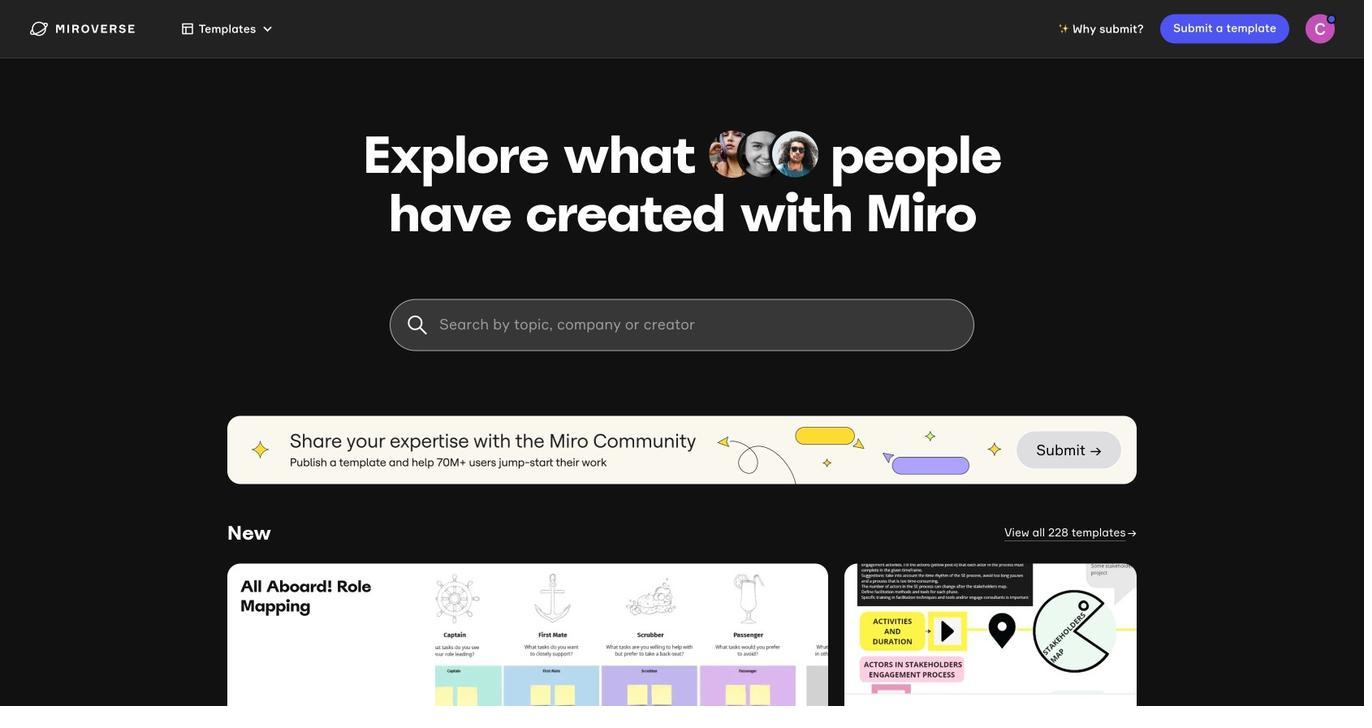 Task type: vqa. For each thing, say whether or not it's contained in the screenshot.
the Learning center icon
no



Task type: describe. For each thing, give the bounding box(es) containing it.
chirpy chipmunk profile image and settings image
[[1306, 14, 1335, 43]]

explore what people have created with miro element
[[357, 121, 1007, 247]]



Task type: locate. For each thing, give the bounding box(es) containing it.
Search by topic, company or creator search field
[[390, 299, 974, 351]]

None search field
[[390, 299, 974, 351]]



